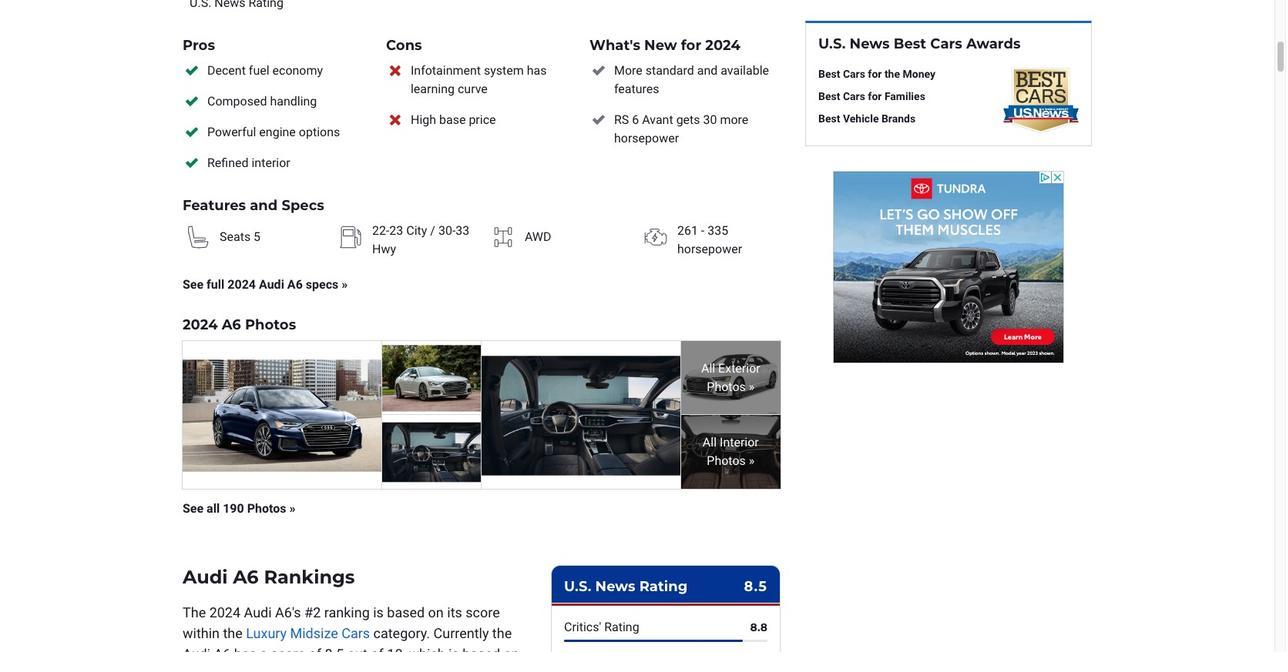 Task type: describe. For each thing, give the bounding box(es) containing it.
currently
[[434, 626, 489, 642]]

2024 audi a6 2024 audi a6 2 image
[[382, 416, 482, 490]]

best cars for families
[[819, 90, 926, 102]]

» for all interior photos
[[746, 454, 755, 469]]

30
[[703, 113, 717, 127]]

0 horizontal spatial and
[[250, 197, 278, 214]]

-
[[701, 224, 705, 238]]

its
[[447, 605, 462, 622]]

see for see all
[[183, 502, 204, 517]]

city
[[406, 224, 427, 238]]

2024 audi a6 2023 audi a6 2 image
[[482, 342, 681, 490]]

refined interior
[[207, 156, 290, 170]]

a6 up luxury
[[233, 567, 259, 589]]

engine
[[259, 125, 296, 140]]

hwy
[[372, 242, 396, 257]]

0 vertical spatial 8.5
[[744, 579, 768, 596]]

cars up vehicle
[[843, 90, 866, 102]]

» for all exterior photos
[[746, 380, 755, 395]]

more
[[614, 63, 643, 78]]

5
[[254, 230, 261, 244]]

awd
[[525, 230, 552, 244]]

curve
[[458, 82, 488, 96]]

best vehicle brands
[[819, 113, 916, 125]]

category.  currently the audi a6 has a score of 8.5 out of 10, which is based o
[[183, 626, 519, 653]]

handling
[[270, 94, 317, 109]]

cons
[[386, 37, 422, 54]]

2024 up available
[[706, 37, 741, 54]]

8.8
[[751, 622, 768, 635]]

audi a6 rankings
[[183, 567, 355, 589]]

seats 5
[[220, 230, 261, 244]]

money
[[903, 68, 936, 80]]

2024 a6 photos
[[183, 317, 296, 334]]

rankings
[[264, 567, 355, 589]]

a
[[260, 647, 268, 653]]

score inside the 2024 audi a6's #2 ranking is based on its score within the
[[466, 605, 500, 622]]

economy
[[273, 63, 323, 78]]

the 2024 audi a6's #2 ranking is based on its score within the
[[183, 605, 500, 642]]

8.5 inside category.  currently the audi a6 has a score of 8.5 out of 10, which is based o
[[325, 647, 344, 653]]

base
[[439, 113, 466, 127]]

see for see full
[[183, 278, 204, 292]]

for for families
[[868, 90, 882, 102]]

all for all exterior photos
[[701, 362, 716, 376]]

photos for a6
[[245, 317, 296, 334]]

within
[[183, 626, 220, 642]]

available
[[721, 63, 769, 78]]

the
[[183, 605, 206, 622]]

full
[[207, 278, 225, 292]]

2024 audi a6 2024 audi a6 1 image
[[183, 342, 382, 490]]

6
[[632, 113, 639, 127]]

2024 audi a6 dashboard image
[[681, 416, 781, 490]]

best vehicle brands link
[[819, 111, 936, 127]]

rs 6 avant gets 30 more horsepower
[[614, 113, 749, 146]]

/
[[430, 224, 436, 238]]

see full 2024 audi a6 specs »
[[183, 278, 348, 292]]

midsize
[[290, 626, 338, 642]]

more
[[720, 113, 749, 127]]

23
[[390, 224, 403, 238]]

all for all interior photos
[[703, 436, 717, 450]]

audi inside category.  currently the audi a6 has a score of 8.5 out of 10, which is based o
[[183, 647, 211, 653]]

2 of from the left
[[371, 647, 384, 653]]

news for rating
[[596, 579, 636, 596]]

190
[[223, 502, 244, 517]]

pros
[[183, 37, 215, 54]]

seats
[[220, 230, 251, 244]]

audi up the
[[183, 567, 228, 589]]

a6 inside category.  currently the audi a6 has a score of 8.5 out of 10, which is based o
[[214, 647, 231, 653]]

options
[[299, 125, 340, 140]]

best cars for families link
[[819, 89, 936, 105]]

gets
[[677, 113, 700, 127]]

33
[[456, 224, 470, 238]]

based inside category.  currently the audi a6 has a score of 8.5 out of 10, which is based o
[[463, 647, 500, 653]]

luxury midsize cars
[[246, 626, 370, 642]]

critics'
[[564, 621, 601, 635]]

vehicle
[[843, 113, 879, 125]]

best for best cars for the money
[[819, 68, 841, 80]]

features
[[183, 197, 246, 214]]

interior
[[252, 156, 290, 170]]

families
[[885, 90, 926, 102]]

specs »
[[306, 278, 348, 292]]

fuel
[[249, 63, 269, 78]]

all interior photos
[[703, 436, 759, 469]]

what's new for 2024
[[590, 37, 741, 54]]

horsepower inside rs 6 avant gets 30 more horsepower
[[614, 131, 679, 146]]

based inside the 2024 audi a6's #2 ranking is based on its score within the
[[387, 605, 425, 622]]

#2
[[305, 605, 321, 622]]

news for best
[[850, 35, 890, 52]]

category.
[[374, 626, 430, 642]]

2024 inside the 2024 audi a6's #2 ranking is based on its score within the
[[209, 605, 241, 622]]



Task type: locate. For each thing, give the bounding box(es) containing it.
score
[[466, 605, 500, 622], [271, 647, 305, 653]]

has right system
[[527, 63, 547, 78]]

audi down within
[[183, 647, 211, 653]]

1 vertical spatial news
[[596, 579, 636, 596]]

photos down exterior
[[707, 380, 746, 395]]

the up families
[[885, 68, 900, 80]]

261 - 335 horsepower
[[678, 224, 742, 257]]

audi up luxury
[[244, 605, 272, 622]]

1 vertical spatial and
[[250, 197, 278, 214]]

1 horizontal spatial the
[[492, 626, 512, 642]]

best cars for the money
[[819, 68, 936, 80]]

1 of from the left
[[309, 647, 321, 653]]

score right a
[[271, 647, 305, 653]]

decent
[[207, 63, 246, 78]]

composed handling
[[207, 94, 317, 109]]

of left 10,
[[371, 647, 384, 653]]

1 vertical spatial horsepower
[[678, 242, 742, 257]]

has left a
[[234, 647, 257, 653]]

price
[[469, 113, 496, 127]]

30-
[[439, 224, 456, 238]]

which
[[409, 647, 445, 653]]

is down currently
[[449, 647, 459, 653]]

avant
[[642, 113, 674, 127]]

horsepower down -
[[678, 242, 742, 257]]

of down "midsize"
[[309, 647, 321, 653]]

more standard and available features
[[614, 63, 769, 96]]

all inside all interior photos
[[703, 436, 717, 450]]

decent fuel economy
[[207, 63, 323, 78]]

0 vertical spatial »
[[746, 380, 755, 395]]

audi inside the 2024 audi a6's #2 ranking is based on its score within the
[[244, 605, 272, 622]]

0 vertical spatial see
[[183, 278, 204, 292]]

features
[[614, 82, 660, 96]]

for right new
[[681, 37, 702, 54]]

u.s. news best cars awards
[[819, 35, 1021, 52]]

2024 audi a6 angular front image
[[681, 342, 781, 416]]

for down best cars for the money link
[[868, 90, 882, 102]]

for up best cars for families
[[868, 68, 882, 80]]

all inside all exterior photos
[[701, 362, 716, 376]]

all
[[701, 362, 716, 376], [703, 436, 717, 450]]

u.s. for u.s. news rating
[[564, 579, 592, 596]]

all
[[207, 502, 220, 517]]

is
[[373, 605, 384, 622], [449, 647, 459, 653]]

1 vertical spatial »
[[746, 454, 755, 469]]

a6 left specs »
[[287, 278, 303, 292]]

0 horizontal spatial news
[[596, 579, 636, 596]]

0 vertical spatial has
[[527, 63, 547, 78]]

2 » from the top
[[746, 454, 755, 469]]

2 vertical spatial photos
[[707, 454, 746, 469]]

1 horizontal spatial news
[[850, 35, 890, 52]]

see all 190 photos »
[[183, 502, 296, 517]]

u.s. up critics'
[[564, 579, 592, 596]]

1 horizontal spatial and
[[697, 63, 718, 78]]

score right its
[[466, 605, 500, 622]]

1 horizontal spatial u.s.
[[819, 35, 846, 52]]

0 horizontal spatial based
[[387, 605, 425, 622]]

photos down interior
[[707, 454, 746, 469]]

rating
[[640, 579, 688, 596], [605, 621, 640, 635]]

0 vertical spatial rating
[[640, 579, 688, 596]]

8.5
[[744, 579, 768, 596], [325, 647, 344, 653]]

best up best vehicle brands
[[819, 90, 841, 102]]

1 horizontal spatial is
[[449, 647, 459, 653]]

brands
[[882, 113, 916, 125]]

1 vertical spatial u.s.
[[564, 579, 592, 596]]

audi down 5
[[259, 278, 284, 292]]

0 horizontal spatial of
[[309, 647, 321, 653]]

news up critics' rating
[[596, 579, 636, 596]]

a6's
[[275, 605, 301, 622]]

cars up the out
[[342, 626, 370, 642]]

u.s. up best cars for the money
[[819, 35, 846, 52]]

on
[[428, 605, 444, 622]]

1 vertical spatial for
[[868, 68, 882, 80]]

u.s.
[[819, 35, 846, 52], [564, 579, 592, 596]]

news up best cars for the money
[[850, 35, 890, 52]]

1 vertical spatial rating
[[605, 621, 640, 635]]

based
[[387, 605, 425, 622], [463, 647, 500, 653]]

0 vertical spatial is
[[373, 605, 384, 622]]

exterior
[[719, 362, 761, 376]]

1 » from the top
[[746, 380, 755, 395]]

and inside more standard and available features
[[697, 63, 718, 78]]

composed
[[207, 94, 267, 109]]

best up best cars for families
[[819, 68, 841, 80]]

best inside best cars for the money link
[[819, 68, 841, 80]]

for
[[681, 37, 702, 54], [868, 68, 882, 80], [868, 90, 882, 102]]

0 vertical spatial news
[[850, 35, 890, 52]]

and left available
[[697, 63, 718, 78]]

specs
[[282, 197, 324, 214]]

photos for interior
[[707, 454, 746, 469]]

0 vertical spatial all
[[701, 362, 716, 376]]

0 horizontal spatial score
[[271, 647, 305, 653]]

2 horizontal spatial the
[[885, 68, 900, 80]]

best for best vehicle brands
[[819, 113, 841, 125]]

2024 right full
[[228, 278, 256, 292]]

22-
[[372, 224, 390, 238]]

10,
[[387, 647, 406, 653]]

cars up best cars for families
[[843, 68, 866, 80]]

score inside category.  currently the audi a6 has a score of 8.5 out of 10, which is based o
[[271, 647, 305, 653]]

powerful
[[207, 125, 256, 140]]

see
[[183, 278, 204, 292], [183, 502, 204, 517]]

is up category. at the bottom of page
[[373, 605, 384, 622]]

0 horizontal spatial the
[[223, 626, 243, 642]]

see left full
[[183, 278, 204, 292]]

ranking
[[324, 605, 370, 622]]

1 vertical spatial based
[[463, 647, 500, 653]]

0 horizontal spatial 8.5
[[325, 647, 344, 653]]

infotainment
[[411, 63, 481, 78]]

all left exterior
[[701, 362, 716, 376]]

a6 down full
[[222, 317, 241, 334]]

a6
[[287, 278, 303, 292], [222, 317, 241, 334], [233, 567, 259, 589], [214, 647, 231, 653]]

photos down see full 2024 audi a6 specs »
[[245, 317, 296, 334]]

the inside category.  currently the audi a6 has a score of 8.5 out of 10, which is based o
[[492, 626, 512, 642]]

0 vertical spatial photos
[[245, 317, 296, 334]]

1 horizontal spatial of
[[371, 647, 384, 653]]

horsepower
[[614, 131, 679, 146], [678, 242, 742, 257]]

high
[[411, 113, 436, 127]]

for for 2024
[[681, 37, 702, 54]]

0 horizontal spatial u.s.
[[564, 579, 592, 596]]

2 see from the top
[[183, 502, 204, 517]]

0 vertical spatial u.s.
[[819, 35, 846, 52]]

luxury midsize cars link
[[246, 626, 370, 642]]

rs
[[614, 113, 629, 127]]

standard
[[646, 63, 694, 78]]

a6 down within
[[214, 647, 231, 653]]

1 horizontal spatial based
[[463, 647, 500, 653]]

based down currently
[[463, 647, 500, 653]]

1 horizontal spatial score
[[466, 605, 500, 622]]

cars up money
[[931, 35, 963, 52]]

luxury
[[246, 626, 287, 642]]

best inside best vehicle brands link
[[819, 113, 841, 125]]

335
[[708, 224, 729, 238]]

1 horizontal spatial has
[[527, 63, 547, 78]]

photos »
[[247, 502, 296, 517]]

is inside the 2024 audi a6's #2 ranking is based on its score within the
[[373, 605, 384, 622]]

0 vertical spatial horsepower
[[614, 131, 679, 146]]

261
[[678, 224, 698, 238]]

2024 right the
[[209, 605, 241, 622]]

0 horizontal spatial is
[[373, 605, 384, 622]]

best left vehicle
[[819, 113, 841, 125]]

and
[[697, 63, 718, 78], [250, 197, 278, 214]]

for for the
[[868, 68, 882, 80]]

features and specs
[[183, 197, 324, 214]]

the right currently
[[492, 626, 512, 642]]

2024
[[706, 37, 741, 54], [228, 278, 256, 292], [183, 317, 218, 334], [209, 605, 241, 622]]

audi
[[259, 278, 284, 292], [183, 567, 228, 589], [244, 605, 272, 622], [183, 647, 211, 653]]

is inside category.  currently the audi a6 has a score of 8.5 out of 10, which is based o
[[449, 647, 459, 653]]

2024 audi a6 2023 audi a6 1 image
[[382, 342, 482, 416]]

system
[[484, 63, 524, 78]]

1 horizontal spatial 8.5
[[744, 579, 768, 596]]

out
[[348, 647, 368, 653]]

8.5 left the out
[[325, 647, 344, 653]]

critics' rating
[[564, 621, 640, 635]]

the
[[885, 68, 900, 80], [223, 626, 243, 642], [492, 626, 512, 642]]

u.s. news rating
[[564, 579, 688, 596]]

0 vertical spatial and
[[697, 63, 718, 78]]

the inside the 2024 audi a6's #2 ranking is based on its score within the
[[223, 626, 243, 642]]

what's
[[590, 37, 641, 54]]

0 vertical spatial score
[[466, 605, 500, 622]]

photos inside all exterior photos
[[707, 380, 746, 395]]

u.s. for u.s. news best cars awards
[[819, 35, 846, 52]]

2 vertical spatial for
[[868, 90, 882, 102]]

» down interior
[[746, 454, 755, 469]]

horsepower down the 6
[[614, 131, 679, 146]]

photos inside all interior photos
[[707, 454, 746, 469]]

high base price
[[411, 113, 496, 127]]

best cars for the money link
[[819, 66, 936, 82]]

based up category. at the bottom of page
[[387, 605, 425, 622]]

powerful engine options
[[207, 125, 340, 140]]

all exterior photos
[[701, 362, 761, 395]]

1 vertical spatial see
[[183, 502, 204, 517]]

see left all
[[183, 502, 204, 517]]

awards
[[967, 35, 1021, 52]]

best up money
[[894, 35, 927, 52]]

1 see from the top
[[183, 278, 204, 292]]

0 horizontal spatial has
[[234, 647, 257, 653]]

and up 5
[[250, 197, 278, 214]]

of
[[309, 647, 321, 653], [371, 647, 384, 653]]

1 vertical spatial photos
[[707, 380, 746, 395]]

0 vertical spatial based
[[387, 605, 425, 622]]

has inside category.  currently the audi a6 has a score of 8.5 out of 10, which is based o
[[234, 647, 257, 653]]

photos
[[245, 317, 296, 334], [707, 380, 746, 395], [707, 454, 746, 469]]

best for best cars for families
[[819, 90, 841, 102]]

best
[[894, 35, 927, 52], [819, 68, 841, 80], [819, 90, 841, 102], [819, 113, 841, 125]]

1 vertical spatial has
[[234, 647, 257, 653]]

infotainment system has learning curve
[[411, 63, 547, 96]]

1 vertical spatial score
[[271, 647, 305, 653]]

photos for exterior
[[707, 380, 746, 395]]

refined
[[207, 156, 249, 170]]

all left interior
[[703, 436, 717, 450]]

learning
[[411, 82, 455, 96]]

1 vertical spatial is
[[449, 647, 459, 653]]

0 vertical spatial for
[[681, 37, 702, 54]]

has inside infotainment system has learning curve
[[527, 63, 547, 78]]

the right within
[[223, 626, 243, 642]]

8.5 up 8.8
[[744, 579, 768, 596]]

1 vertical spatial 8.5
[[325, 647, 344, 653]]

new
[[645, 37, 677, 54]]

» down exterior
[[746, 380, 755, 395]]

2024 down full
[[183, 317, 218, 334]]

advertisement region
[[833, 171, 1065, 364]]

1 vertical spatial all
[[703, 436, 717, 450]]



Task type: vqa. For each thing, say whether or not it's contained in the screenshot.
Vehicle History
no



